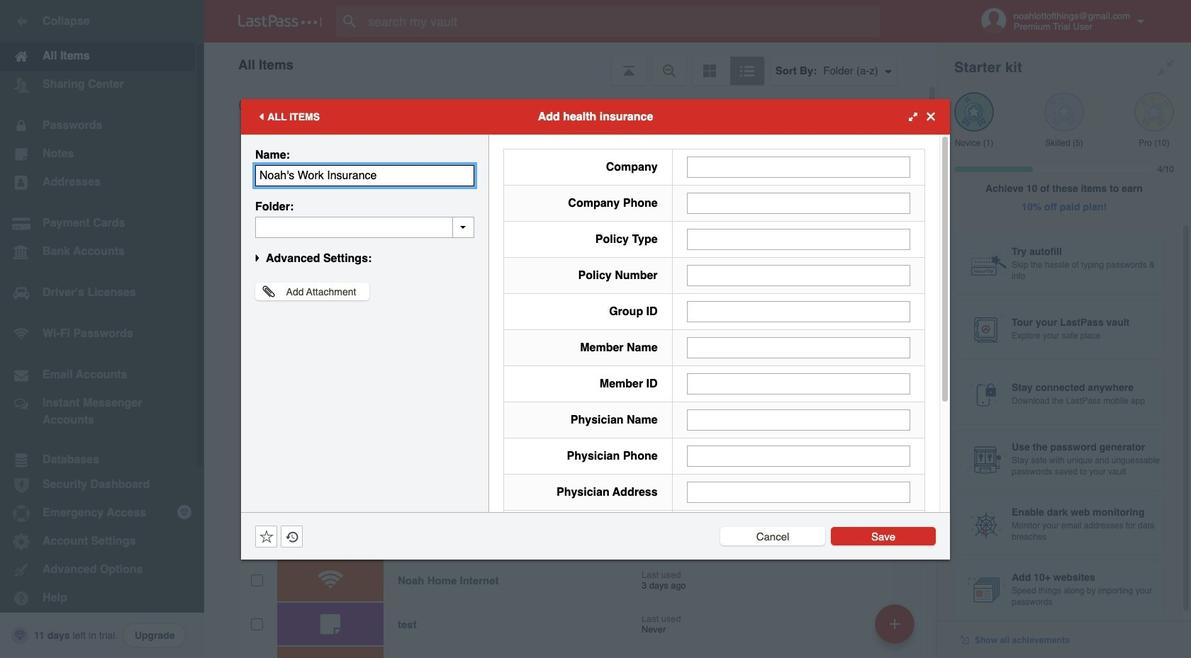 Task type: describe. For each thing, give the bounding box(es) containing it.
new item image
[[890, 620, 900, 629]]



Task type: locate. For each thing, give the bounding box(es) containing it.
search my vault text field
[[336, 6, 903, 37]]

lastpass image
[[238, 15, 322, 28]]

dialog
[[241, 99, 950, 650]]

main navigation navigation
[[0, 0, 204, 659]]

None text field
[[687, 156, 911, 178], [255, 217, 474, 238], [687, 265, 911, 286], [687, 301, 911, 322], [687, 410, 911, 431], [687, 156, 911, 178], [255, 217, 474, 238], [687, 265, 911, 286], [687, 301, 911, 322], [687, 410, 911, 431]]

None text field
[[255, 165, 474, 186], [687, 193, 911, 214], [687, 229, 911, 250], [687, 337, 911, 359], [687, 373, 911, 395], [687, 446, 911, 467], [687, 482, 911, 503], [255, 165, 474, 186], [687, 193, 911, 214], [687, 229, 911, 250], [687, 337, 911, 359], [687, 373, 911, 395], [687, 446, 911, 467], [687, 482, 911, 503]]

new item navigation
[[870, 601, 923, 659]]

Search search field
[[336, 6, 903, 37]]

vault options navigation
[[204, 43, 938, 85]]



